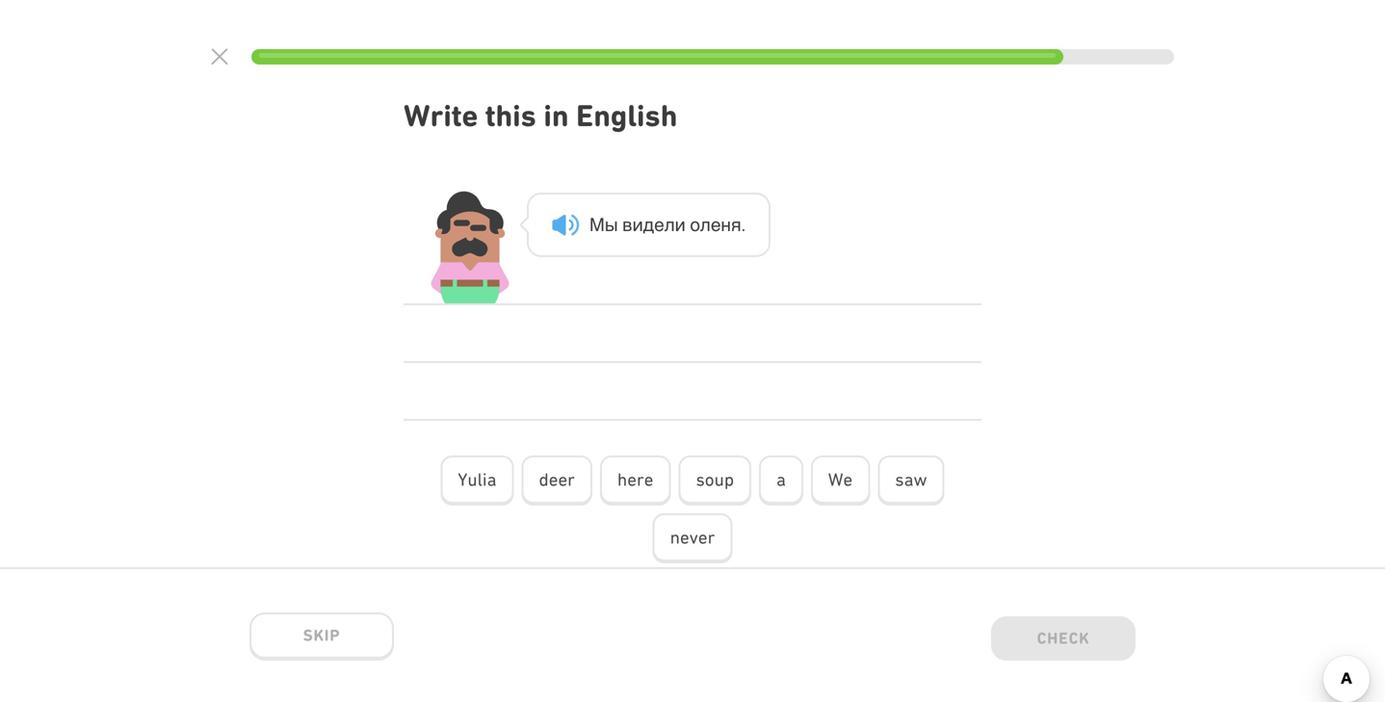 Task type: vqa. For each thing, say whether or not it's contained in the screenshot.
"RUSSIAN"
no



Task type: describe. For each thing, give the bounding box(es) containing it.
check
[[1038, 629, 1090, 648]]

2 л from the left
[[701, 214, 711, 235]]

write this in english
[[404, 98, 678, 133]]

1 л from the left
[[665, 214, 675, 235]]

a
[[777, 469, 786, 490]]

deer
[[539, 469, 575, 490]]

ы
[[605, 214, 618, 235]]

a button
[[759, 456, 804, 506]]

skip button
[[250, 613, 394, 661]]

never button
[[653, 514, 733, 564]]

.
[[742, 214, 746, 235]]

never
[[670, 527, 715, 548]]

1 е from the left
[[655, 214, 665, 235]]

1 и from the left
[[633, 214, 643, 235]]

д
[[643, 214, 655, 235]]

soup button
[[679, 456, 752, 506]]

this
[[486, 98, 537, 133]]

о
[[690, 214, 701, 235]]

check button
[[992, 617, 1136, 665]]

yulia button
[[441, 456, 514, 506]]

saw button
[[878, 456, 945, 506]]

soup
[[696, 469, 734, 490]]

я
[[731, 214, 742, 235]]

saw
[[896, 469, 928, 490]]

skip
[[303, 626, 341, 645]]



Task type: locate. For each thing, give the bounding box(es) containing it.
we button
[[811, 456, 871, 506]]

0 horizontal spatial е
[[655, 214, 665, 235]]

1 horizontal spatial е
[[711, 214, 721, 235]]

2 и from the left
[[675, 214, 686, 235]]

и left о
[[675, 214, 686, 235]]

м ы
[[590, 214, 618, 235]]

yulia
[[458, 469, 497, 490]]

0 horizontal spatial и
[[633, 214, 643, 235]]

м
[[590, 214, 605, 235]]

и right ы
[[633, 214, 643, 235]]

е left я
[[711, 214, 721, 235]]

и
[[633, 214, 643, 235], [675, 214, 686, 235]]

л right 'д'
[[665, 214, 675, 235]]

2 е from the left
[[711, 214, 721, 235]]

л left н
[[701, 214, 711, 235]]

в
[[623, 214, 633, 235]]

write
[[404, 98, 478, 133]]

л
[[665, 214, 675, 235], [701, 214, 711, 235]]

1 horizontal spatial л
[[701, 214, 711, 235]]

в и д е л и о л е н я .
[[623, 214, 746, 235]]

н
[[721, 214, 731, 235]]

english
[[576, 98, 678, 133]]

0 horizontal spatial л
[[665, 214, 675, 235]]

we
[[829, 469, 853, 490]]

е right в
[[655, 214, 665, 235]]

here button
[[600, 456, 671, 506]]

in
[[544, 98, 569, 133]]

deer button
[[522, 456, 593, 506]]

1 horizontal spatial и
[[675, 214, 686, 235]]

progress bar
[[252, 49, 1175, 65]]

here
[[618, 469, 654, 490]]

е
[[655, 214, 665, 235], [711, 214, 721, 235]]



